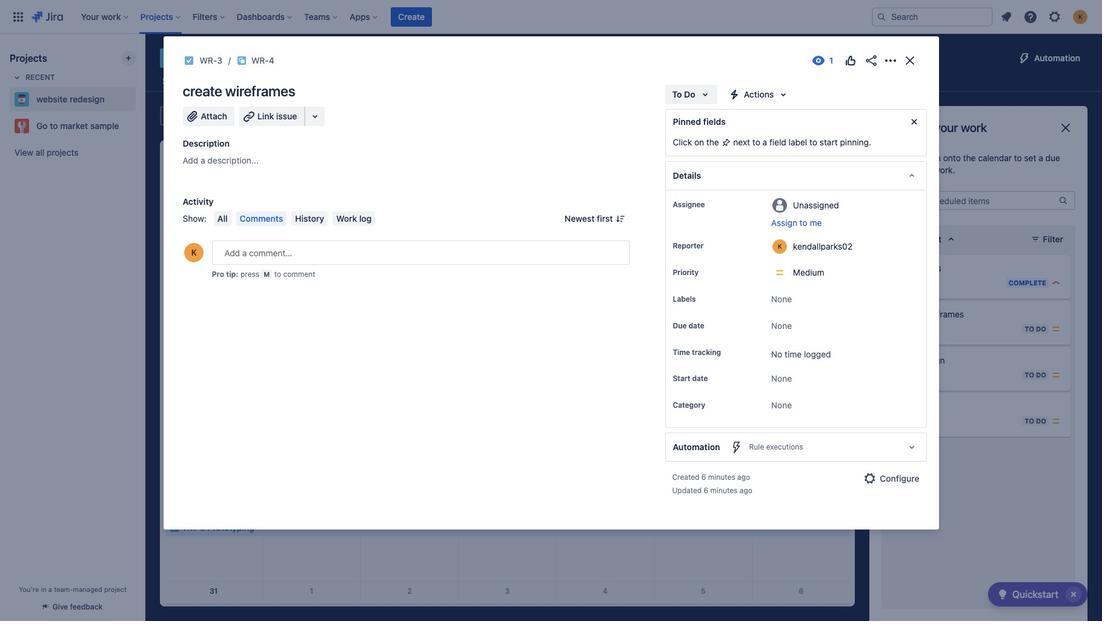 Task type: vqa. For each thing, say whether or not it's contained in the screenshot.


Task type: describe. For each thing, give the bounding box(es) containing it.
do inside dropdown button
[[684, 89, 696, 99]]

reporter pin to top. only you can see pinned fields. image
[[706, 241, 716, 251]]

4 link
[[596, 582, 615, 602]]

activity
[[183, 196, 214, 207]]

start
[[820, 137, 838, 147]]

analyze current website link
[[558, 267, 850, 285]]

to right next
[[753, 137, 761, 147]]

6 inside row
[[799, 587, 804, 596]]

wr-6
[[909, 417, 929, 426]]

wr-1 link
[[909, 278, 928, 288]]

2 prototyping from the top
[[207, 606, 254, 617]]

unscheduled image
[[670, 111, 680, 121]]

to left start
[[810, 137, 818, 147]]

8
[[701, 251, 706, 261]]

unscheduled
[[682, 110, 735, 121]]

assign
[[772, 218, 798, 228]]

give feedback button
[[36, 597, 110, 617]]

1 horizontal spatial wr-4 link
[[909, 324, 929, 334]]

1 horizontal spatial wireframes
[[921, 309, 964, 319]]

due
[[1046, 153, 1061, 163]]

0 horizontal spatial wr-4 link
[[252, 53, 274, 68]]

you're in a team-managed project
[[19, 586, 127, 593]]

create inside dialog
[[183, 82, 222, 99]]

to for brand design
[[1025, 371, 1035, 379]]

automation button
[[1013, 48, 1088, 68]]

time tracking pin to top. only you can see pinned fields. image
[[724, 348, 733, 358]]

website
[[668, 271, 700, 281]]

assignee
[[673, 200, 705, 209]]

in
[[41, 586, 46, 593]]

unscheduled (4)
[[682, 110, 749, 121]]

all
[[36, 147, 44, 158]]

summary link
[[160, 70, 203, 92]]

0 vertical spatial 3 link
[[204, 247, 223, 266]]

1 vertical spatial minutes
[[711, 486, 738, 495]]

website redesign link
[[10, 87, 131, 112]]

work.
[[934, 165, 956, 175]]

create banner
[[0, 0, 1103, 34]]

to do inside to do dropdown button
[[673, 89, 696, 99]]

link
[[258, 111, 274, 121]]

comment
[[283, 270, 315, 279]]

to inside button
[[800, 218, 808, 228]]

set
[[1025, 153, 1037, 163]]

item
[[924, 153, 941, 163]]

updated
[[673, 486, 702, 495]]

date inside drag each item onto the calendar to set a due date for your work.
[[882, 165, 899, 175]]

create button
[[391, 7, 432, 26]]

to inside to do dropdown button
[[673, 89, 682, 99]]

11 cell
[[263, 330, 361, 414]]

0 horizontal spatial website
[[36, 94, 67, 104]]

to for create wireframes
[[1025, 325, 1035, 333]]

primary element
[[7, 0, 863, 34]]

define
[[894, 263, 919, 273]]

a inside drag each item onto the calendar to set a due date for your work.
[[1039, 153, 1044, 163]]

on
[[695, 137, 704, 147]]

a left sun
[[201, 155, 205, 165]]

give feedback
[[53, 603, 103, 612]]

start date
[[673, 374, 708, 383]]

description
[[183, 138, 230, 149]]

log
[[359, 213, 372, 224]]

for
[[902, 165, 912, 175]]

high image
[[1052, 278, 1061, 288]]

your inside drag each item onto the calendar to set a due date for your work.
[[915, 165, 932, 175]]

view
[[15, 147, 33, 158]]

wr-5
[[909, 371, 929, 380]]

22
[[699, 419, 708, 428]]

kendallparks02
[[793, 241, 853, 251]]

work
[[336, 213, 357, 224]]

labels
[[673, 295, 696, 304]]

automation image
[[1018, 51, 1032, 65]]

12 cell
[[361, 330, 459, 414]]

details
[[673, 170, 701, 181]]

label
[[789, 137, 808, 147]]

ascending image
[[944, 232, 959, 247]]

all button
[[214, 212, 231, 226]]

link web pages and more image
[[308, 109, 323, 124]]

project
[[104, 586, 127, 593]]

tab list containing summary
[[153, 70, 810, 92]]

3 inside create wireframes dialog
[[217, 55, 222, 65]]

calendar
[[978, 153, 1012, 163]]

0 vertical spatial 1 link
[[694, 162, 713, 182]]

me
[[810, 218, 822, 228]]

wireframes inside dialog
[[225, 82, 295, 99]]

start
[[673, 374, 691, 383]]

quickstart
[[1013, 589, 1059, 600]]

0 horizontal spatial 1 link
[[302, 582, 321, 602]]

9
[[799, 251, 804, 261]]

medium
[[793, 267, 825, 278]]

1 vertical spatial create wireframes
[[894, 309, 964, 319]]

0 vertical spatial minutes
[[708, 473, 736, 482]]

wr-5 link
[[909, 370, 929, 380]]

0 vertical spatial ago
[[738, 473, 750, 482]]

board link
[[213, 70, 241, 92]]

priority pin to top. only you can see pinned fields. image
[[701, 268, 711, 278]]

automation element
[[665, 433, 927, 462]]

market
[[60, 121, 88, 131]]

due
[[673, 321, 687, 330]]

projects
[[10, 53, 47, 64]]

3 none from the top
[[772, 374, 792, 384]]

each
[[903, 153, 922, 163]]

2 none from the top
[[772, 321, 792, 331]]

time
[[785, 349, 802, 359]]

actions button
[[722, 85, 796, 104]]

to inside drag each item onto the calendar to set a due date for your work.
[[1015, 153, 1022, 163]]

dismiss quickstart image
[[1064, 585, 1084, 604]]

work
[[961, 121, 988, 135]]

a/b
[[894, 401, 908, 412]]

analyze current website row
[[165, 246, 850, 330]]

view all projects link
[[10, 142, 136, 164]]

testing
[[910, 401, 937, 412]]

a/b testing
[[894, 401, 937, 412]]

list
[[253, 76, 268, 86]]

Search unscheduled items text field
[[883, 192, 1058, 209]]

18 cell
[[263, 414, 361, 498]]

attach button
[[183, 107, 235, 126]]

wr-4 for wr-4 link to the right
[[909, 325, 929, 334]]

board
[[215, 76, 239, 86]]

go
[[36, 121, 48, 131]]

wr-6 link
[[909, 416, 929, 426]]

onto
[[944, 153, 961, 163]]

collapse recent projects image
[[10, 70, 24, 85]]

1 prototyping from the top
[[207, 522, 254, 533]]

drag each item onto the calendar to set a due date for your work.
[[882, 153, 1061, 175]]

4 inside row
[[603, 587, 608, 596]]

next
[[734, 137, 750, 147]]

6 inside 'link'
[[924, 417, 929, 426]]

Search field
[[872, 7, 993, 26]]

copy link to issue image
[[272, 55, 282, 65]]

pro tip: press m to comment
[[212, 270, 315, 279]]

17 cell
[[165, 414, 263, 498]]

time tracking
[[673, 348, 721, 357]]

3 inside 'analyze current website' row
[[211, 251, 216, 261]]

click
[[673, 137, 692, 147]]

wr- for the wr-5 link
[[909, 371, 924, 380]]

grid containing analyze current website
[[165, 140, 850, 621]]

analyze current website button
[[559, 268, 850, 285]]

tip:
[[226, 270, 239, 279]]

schedule your work
[[882, 121, 988, 135]]

9 link
[[792, 247, 811, 266]]

all
[[218, 213, 228, 224]]

medium image
[[1052, 370, 1061, 380]]



Task type: locate. For each thing, give the bounding box(es) containing it.
date right start
[[693, 374, 708, 383]]

attach
[[201, 111, 227, 121]]

0 vertical spatial 1
[[702, 167, 705, 176]]

13 cell
[[459, 330, 557, 414]]

to
[[673, 89, 682, 99], [1025, 325, 1035, 333], [1025, 371, 1035, 379], [1025, 417, 1035, 425]]

wr-4
[[252, 55, 274, 65], [909, 325, 929, 334]]

a right set at the right top of the page
[[1039, 153, 1044, 163]]

5 row from the top
[[165, 582, 850, 621]]

actions image
[[883, 53, 898, 68]]

0 vertical spatial your
[[935, 121, 959, 135]]

priority
[[673, 268, 699, 277]]

1 vertical spatial date
[[689, 321, 705, 330]]

0 vertical spatial redesign
[[238, 50, 294, 67]]

add a description...
[[183, 155, 259, 165]]

1 vertical spatial 3 link
[[498, 582, 517, 602]]

22 link
[[694, 414, 713, 434]]

none down no
[[772, 374, 792, 384]]

1 horizontal spatial 4
[[603, 587, 608, 596]]

1 horizontal spatial 1 link
[[694, 162, 713, 182]]

check image
[[996, 587, 1010, 602]]

none down 9 link
[[772, 294, 792, 304]]

1 horizontal spatial redesign
[[238, 50, 294, 67]]

1 none from the top
[[772, 294, 792, 304]]

automation right automation icon
[[1035, 53, 1081, 63]]

hide message image
[[907, 115, 922, 129]]

1 row from the top
[[165, 140, 850, 162]]

to do for brand design
[[1025, 371, 1047, 379]]

1 vertical spatial create
[[894, 309, 919, 319]]

0 vertical spatial date
[[882, 165, 899, 175]]

the
[[707, 137, 719, 147], [964, 153, 976, 163]]

wr-4 up list on the left
[[252, 55, 274, 65]]

date left due date pin to top. only you can see pinned fields. image
[[689, 321, 705, 330]]

website redesign up market
[[36, 94, 105, 104]]

1 vertical spatial your
[[915, 165, 932, 175]]

wr- for leftmost wr-4 link
[[252, 55, 269, 65]]

create wireframes inside dialog
[[183, 82, 295, 99]]

1 horizontal spatial create wireframes
[[894, 309, 964, 319]]

m
[[264, 270, 270, 278]]

1 wr-3 prototyping from the top
[[182, 522, 254, 533]]

1 horizontal spatial website redesign
[[184, 50, 294, 67]]

wireframes down wr-1 link
[[921, 309, 964, 319]]

1 vertical spatial website
[[36, 94, 67, 104]]

0 horizontal spatial wr-4
[[252, 55, 274, 65]]

website down recent
[[36, 94, 67, 104]]

wr-4 link up list on the left
[[252, 53, 274, 68]]

fields
[[704, 116, 726, 127]]

jira image
[[32, 9, 63, 24], [32, 9, 63, 24]]

0 vertical spatial wireframes
[[225, 82, 295, 99]]

Search calendar text field
[[161, 107, 253, 124]]

0 horizontal spatial create
[[183, 82, 222, 99]]

wr-1
[[909, 278, 928, 288]]

fri
[[698, 151, 709, 160]]

1 horizontal spatial your
[[935, 121, 959, 135]]

go to market sample
[[36, 121, 119, 131]]

1 horizontal spatial 5
[[924, 371, 929, 380]]

5 inside the wr-5 link
[[924, 371, 929, 380]]

to do button
[[665, 85, 718, 104]]

0 vertical spatial create wireframes
[[183, 82, 295, 99]]

the inside create wireframes dialog
[[707, 137, 719, 147]]

5 inside 5 link
[[701, 587, 706, 596]]

2 vertical spatial 1
[[310, 587, 314, 596]]

4 row from the top
[[165, 498, 850, 582]]

4 column header from the left
[[557, 140, 655, 162]]

1 column header from the left
[[263, 140, 361, 162]]

to for a/b testing
[[1025, 417, 1035, 425]]

1 vertical spatial wr-4
[[909, 325, 929, 334]]

create wireframes down sub task icon
[[183, 82, 295, 99]]

assign to me
[[772, 218, 822, 228]]

redesign up list on the left
[[238, 50, 294, 67]]

14 cell
[[557, 330, 655, 414]]

tab
[[280, 70, 321, 92]]

sub task image
[[237, 56, 247, 65]]

unassigned
[[793, 200, 839, 210]]

1 vertical spatial 4
[[924, 325, 929, 334]]

create wireframes dialog
[[163, 36, 939, 530]]

4 for wr-4 link to the right
[[924, 325, 929, 334]]

Add a comment… field
[[212, 241, 630, 265]]

1 horizontal spatial automation
[[1035, 53, 1081, 63]]

to right go
[[50, 121, 58, 131]]

medium image
[[1052, 324, 1061, 334], [1052, 416, 1061, 426]]

19 cell
[[361, 414, 459, 498]]

logged
[[804, 349, 831, 359]]

category
[[673, 401, 706, 410]]

1 vertical spatial 1 link
[[302, 582, 321, 602]]

go to market sample link
[[10, 114, 131, 138]]

1 vertical spatial medium image
[[1052, 416, 1061, 426]]

20 cell
[[459, 414, 557, 498]]

minutes
[[708, 473, 736, 482], [711, 486, 738, 495]]

date for due date
[[689, 321, 705, 330]]

newest first
[[565, 213, 613, 224]]

minutes right created
[[708, 473, 736, 482]]

to do for a/b testing
[[1025, 417, 1047, 425]]

1 vertical spatial automation
[[673, 442, 720, 452]]

0 vertical spatial 4
[[269, 55, 274, 65]]

recent
[[25, 73, 55, 82]]

show:
[[183, 213, 207, 224]]

0 horizontal spatial create wireframes
[[183, 82, 295, 99]]

link issue button
[[239, 107, 306, 126]]

2 medium image from the top
[[1052, 416, 1061, 426]]

wr-3 link
[[200, 53, 222, 68]]

2 vertical spatial 4
[[603, 587, 608, 596]]

your down item
[[915, 165, 932, 175]]

1 horizontal spatial 3 link
[[498, 582, 517, 602]]

define goals
[[894, 263, 942, 273]]

0 vertical spatial wr-4
[[252, 55, 274, 65]]

field
[[770, 137, 787, 147]]

vote options: no one has voted for this issue yet. image
[[843, 53, 858, 68]]

1 horizontal spatial 1
[[702, 167, 705, 176]]

none up no
[[772, 321, 792, 331]]

0 horizontal spatial redesign
[[70, 94, 105, 104]]

a left field
[[763, 137, 767, 147]]

do for brand design
[[1036, 371, 1047, 379]]

2 horizontal spatial 4
[[924, 325, 929, 334]]

website redesign up board
[[184, 50, 294, 67]]

0 vertical spatial prototyping
[[207, 522, 254, 533]]

your
[[935, 121, 959, 135], [915, 165, 932, 175]]

create wireframes down wr-1 link
[[894, 309, 964, 319]]

menu bar inside create wireframes dialog
[[211, 212, 378, 226]]

31
[[209, 587, 218, 596]]

31 link
[[204, 582, 223, 602]]

wr- for wr-4 link to the right
[[909, 325, 924, 334]]

wr-3
[[200, 55, 222, 65]]

wr- for wr-3 link
[[200, 55, 217, 65]]

to do for create wireframes
[[1025, 325, 1047, 333]]

4 for leftmost wr-4 link
[[269, 55, 274, 65]]

2 link
[[400, 582, 419, 602]]

current
[[635, 271, 665, 281]]

0 horizontal spatial your
[[915, 165, 932, 175]]

to left me
[[800, 218, 808, 228]]

4
[[269, 55, 274, 65], [924, 325, 929, 334], [603, 587, 608, 596]]

1 vertical spatial wr-4 link
[[909, 324, 929, 334]]

1 horizontal spatial create
[[894, 309, 919, 319]]

create
[[398, 11, 425, 22]]

0 horizontal spatial 4
[[269, 55, 274, 65]]

a right in
[[48, 586, 52, 593]]

0 vertical spatial website
[[184, 50, 235, 67]]

no
[[772, 349, 783, 359]]

website up board
[[184, 50, 235, 67]]

3 column header from the left
[[459, 140, 557, 162]]

(4)
[[737, 110, 749, 121]]

1
[[702, 167, 705, 176], [924, 278, 928, 288], [310, 587, 314, 596]]

analyze
[[601, 271, 633, 281]]

row containing 22
[[165, 414, 850, 498]]

wr-4 link
[[252, 53, 274, 68], [909, 324, 929, 334]]

0 vertical spatial website redesign
[[184, 50, 294, 67]]

1 vertical spatial ago
[[740, 486, 753, 495]]

wr-4 for leftmost wr-4 link
[[252, 55, 274, 65]]

1 horizontal spatial wr-4
[[909, 325, 929, 334]]

0 horizontal spatial the
[[707, 137, 719, 147]]

date down drag
[[882, 165, 899, 175]]

configure link
[[859, 469, 927, 489]]

0 horizontal spatial 3 link
[[204, 247, 223, 266]]

wr-4 inside create wireframes dialog
[[252, 55, 274, 65]]

column header
[[263, 140, 361, 162], [361, 140, 459, 162], [459, 140, 557, 162], [557, 140, 655, 162]]

menu bar
[[211, 212, 378, 226]]

date
[[882, 165, 899, 175], [689, 321, 705, 330], [693, 374, 708, 383]]

minutes right updated at the bottom right
[[711, 486, 738, 495]]

prototyping
[[207, 522, 254, 533], [207, 606, 254, 617]]

medium image down medium icon
[[1052, 416, 1061, 426]]

close image
[[903, 53, 917, 68]]

1 vertical spatial website redesign
[[36, 94, 105, 104]]

the inside drag each item onto the calendar to set a due date for your work.
[[964, 153, 976, 163]]

to
[[50, 121, 58, 131], [753, 137, 761, 147], [810, 137, 818, 147], [1015, 153, 1022, 163], [800, 218, 808, 228], [274, 270, 281, 279]]

more information about this user image
[[773, 239, 787, 254]]

wr-4 up brand design at the bottom
[[909, 325, 929, 334]]

none up 23 link
[[772, 400, 792, 411]]

1 vertical spatial 1
[[924, 278, 928, 288]]

4 inside create wireframes dialog
[[269, 55, 274, 65]]

sat link
[[792, 140, 811, 162]]

0 horizontal spatial 5
[[701, 587, 706, 596]]

to right m
[[274, 270, 281, 279]]

0 vertical spatial the
[[707, 137, 719, 147]]

1 row
[[165, 162, 850, 246]]

add people image
[[312, 108, 326, 123]]

to left set at the right top of the page
[[1015, 153, 1022, 163]]

create up search calendar text field
[[183, 82, 222, 99]]

medium image down high icon
[[1052, 324, 1061, 334]]

1 vertical spatial 5
[[701, 587, 706, 596]]

0 vertical spatial wr-3 prototyping
[[182, 522, 254, 533]]

date for start date
[[693, 374, 708, 383]]

3 link
[[204, 247, 223, 266], [498, 582, 517, 602]]

0 vertical spatial automation
[[1035, 53, 1081, 63]]

fri link
[[695, 140, 712, 162]]

unscheduled (4) button
[[665, 106, 756, 125]]

medium image for a/b testing
[[1052, 416, 1061, 426]]

0 horizontal spatial automation
[[673, 442, 720, 452]]

0 horizontal spatial website redesign
[[36, 94, 105, 104]]

create wireframes
[[183, 82, 295, 99], [894, 309, 964, 319]]

row
[[165, 140, 850, 162], [165, 330, 850, 414], [165, 414, 850, 498], [165, 498, 850, 582], [165, 582, 850, 621]]

comments
[[240, 213, 283, 224]]

sat
[[794, 151, 809, 160]]

close image
[[1059, 121, 1073, 135]]

rule
[[750, 443, 765, 452]]

2 row from the top
[[165, 330, 850, 414]]

2 vertical spatial date
[[693, 374, 708, 383]]

do for create wireframes
[[1036, 325, 1047, 333]]

pinned
[[673, 116, 701, 127]]

managed
[[73, 586, 102, 593]]

task image
[[184, 56, 194, 65]]

row containing sun
[[165, 140, 850, 162]]

wr- inside 'link'
[[909, 417, 924, 426]]

1 horizontal spatial the
[[964, 153, 976, 163]]

1 medium image from the top
[[1052, 324, 1061, 334]]

1 vertical spatial wireframes
[[921, 309, 964, 319]]

created 6 minutes ago updated 6 minutes ago
[[673, 473, 753, 495]]

details element
[[665, 161, 927, 190]]

the right on
[[707, 137, 719, 147]]

4 none from the top
[[772, 400, 792, 411]]

tab list
[[153, 70, 810, 92]]

redesign up go to market sample
[[70, 94, 105, 104]]

5
[[924, 371, 929, 380], [701, 587, 706, 596]]

automation down 22 link
[[673, 442, 720, 452]]

1 inside row
[[702, 167, 705, 176]]

created
[[673, 473, 700, 482]]

create down wr-1 link
[[894, 309, 919, 319]]

wr- for wr-1 link
[[909, 278, 924, 288]]

a
[[763, 137, 767, 147], [1039, 153, 1044, 163], [201, 155, 205, 165], [48, 586, 52, 593]]

quickstart button
[[989, 583, 1088, 607]]

link issue
[[258, 111, 297, 121]]

0 vertical spatial create
[[183, 82, 222, 99]]

tracking
[[692, 348, 721, 357]]

3 row from the top
[[165, 414, 850, 498]]

menu bar containing all
[[211, 212, 378, 226]]

0 vertical spatial medium image
[[1052, 324, 1061, 334]]

your left work
[[935, 121, 959, 135]]

1 horizontal spatial website
[[184, 50, 235, 67]]

history
[[295, 213, 324, 224]]

23
[[797, 419, 806, 428]]

schedule
[[882, 121, 932, 135]]

1 vertical spatial prototyping
[[207, 606, 254, 617]]

0 vertical spatial wr-4 link
[[252, 53, 274, 68]]

time
[[673, 348, 690, 357]]

2 wr-3 prototyping from the top
[[182, 606, 254, 617]]

grid
[[165, 140, 850, 621]]

wr-4 link up brand design at the bottom
[[909, 324, 929, 334]]

1 vertical spatial redesign
[[70, 94, 105, 104]]

search image
[[877, 12, 887, 22]]

wireframes up link
[[225, 82, 295, 99]]

sample
[[90, 121, 119, 131]]

2 column header from the left
[[361, 140, 459, 162]]

2 horizontal spatial 1
[[924, 278, 928, 288]]

most recent
[[894, 234, 942, 244]]

1 vertical spatial wr-3 prototyping
[[182, 606, 254, 617]]

view all projects
[[15, 147, 78, 158]]

brand
[[894, 355, 917, 366]]

automation inside create wireframes dialog
[[673, 442, 720, 452]]

1 vertical spatial the
[[964, 153, 976, 163]]

do for a/b testing
[[1036, 417, 1047, 425]]

0 vertical spatial 5
[[924, 371, 929, 380]]

0 horizontal spatial 1
[[310, 587, 314, 596]]

most recent button
[[887, 230, 964, 249]]

the right onto in the top right of the page
[[964, 153, 976, 163]]

6 link
[[792, 582, 811, 602]]

0 horizontal spatial wireframes
[[225, 82, 295, 99]]

due date pin to top. only you can see pinned fields. image
[[707, 321, 717, 331]]

medium image for create wireframes
[[1052, 324, 1061, 334]]

newest first button
[[558, 212, 630, 226]]

automation inside button
[[1035, 53, 1081, 63]]

most
[[894, 234, 914, 244]]

wr- for wr-6 'link'
[[909, 417, 924, 426]]



